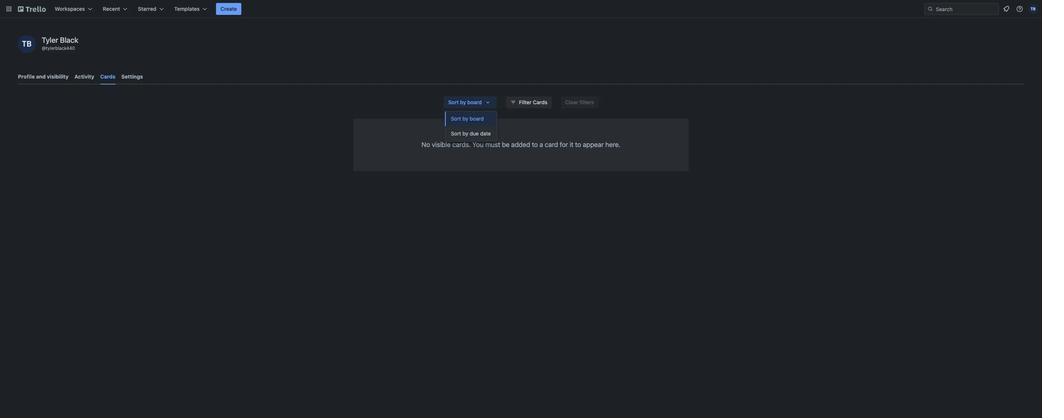 Task type: locate. For each thing, give the bounding box(es) containing it.
sort up cards.
[[451, 130, 461, 137]]

by
[[460, 99, 466, 105], [463, 115, 468, 122], [463, 130, 468, 137]]

it
[[570, 141, 574, 149]]

tyler black (tylerblack440) image
[[1029, 4, 1038, 13]]

1 horizontal spatial cards
[[533, 99, 548, 105]]

0 vertical spatial sort by board
[[448, 99, 482, 105]]

sort by board inside button
[[451, 115, 484, 122]]

board inside dropdown button
[[468, 99, 482, 105]]

sort by board button
[[445, 111, 497, 126]]

1 to from the left
[[532, 141, 538, 149]]

sort by board for sort by board button
[[451, 115, 484, 122]]

no visible cards. you must be added to a card for it to appear here.
[[422, 141, 621, 149]]

2 vertical spatial sort
[[451, 130, 461, 137]]

to
[[532, 141, 538, 149], [575, 141, 581, 149]]

0 vertical spatial sort
[[448, 99, 459, 105]]

to right it
[[575, 141, 581, 149]]

due
[[470, 130, 479, 137]]

board up sort by board button
[[468, 99, 482, 105]]

sort by board for sort by board dropdown button
[[448, 99, 482, 105]]

sort by board up sort by due date
[[451, 115, 484, 122]]

sort inside sort by board dropdown button
[[448, 99, 459, 105]]

0 vertical spatial board
[[468, 99, 482, 105]]

by up sort by board button
[[460, 99, 466, 105]]

added
[[511, 141, 530, 149]]

board
[[468, 99, 482, 105], [470, 115, 484, 122]]

sort for sort by board dropdown button
[[448, 99, 459, 105]]

cards right activity
[[100, 73, 115, 80]]

0 vertical spatial by
[[460, 99, 466, 105]]

cards.
[[453, 141, 471, 149]]

date
[[480, 130, 491, 137]]

0 horizontal spatial to
[[532, 141, 538, 149]]

cards
[[100, 73, 115, 80], [533, 99, 548, 105]]

sort by board inside dropdown button
[[448, 99, 482, 105]]

cards right filter
[[533, 99, 548, 105]]

by inside button
[[463, 115, 468, 122]]

2 vertical spatial by
[[463, 130, 468, 137]]

create button
[[216, 3, 241, 15]]

clear
[[566, 99, 579, 105]]

1 horizontal spatial to
[[575, 141, 581, 149]]

visible
[[432, 141, 451, 149]]

by inside dropdown button
[[460, 99, 466, 105]]

by inside button
[[463, 130, 468, 137]]

templates
[[174, 6, 200, 12]]

create
[[221, 6, 237, 12]]

sort
[[448, 99, 459, 105], [451, 115, 461, 122], [451, 130, 461, 137]]

1 vertical spatial board
[[470, 115, 484, 122]]

sort inside sort by board button
[[451, 115, 461, 122]]

sort by board
[[448, 99, 482, 105], [451, 115, 484, 122]]

Search field
[[934, 3, 999, 15]]

by left due
[[463, 130, 468, 137]]

1 vertical spatial by
[[463, 115, 468, 122]]

1 vertical spatial sort
[[451, 115, 461, 122]]

filter cards
[[519, 99, 548, 105]]

menu
[[445, 111, 497, 141]]

sort by board button
[[444, 96, 497, 108]]

sort up sort by due date
[[451, 115, 461, 122]]

board up due
[[470, 115, 484, 122]]

0 notifications image
[[1002, 4, 1011, 13]]

board inside button
[[470, 115, 484, 122]]

and
[[36, 73, 46, 80]]

sort inside sort by due date button
[[451, 130, 461, 137]]

black
[[60, 36, 78, 44]]

sort up sort by board button
[[448, 99, 459, 105]]

1 vertical spatial cards
[[533, 99, 548, 105]]

starred button
[[133, 3, 168, 15]]

to left a
[[532, 141, 538, 149]]

clear filters
[[566, 99, 594, 105]]

2 to from the left
[[575, 141, 581, 149]]

by up sort by due date
[[463, 115, 468, 122]]

1 vertical spatial sort by board
[[451, 115, 484, 122]]

sort by board up sort by board button
[[448, 99, 482, 105]]

0 vertical spatial cards
[[100, 73, 115, 80]]

tyler
[[42, 36, 58, 44]]



Task type: describe. For each thing, give the bounding box(es) containing it.
sort by due date button
[[445, 126, 497, 141]]

workspaces button
[[50, 3, 97, 15]]

must
[[485, 141, 500, 149]]

appear
[[583, 141, 604, 149]]

by for sort by due date button
[[463, 130, 468, 137]]

open information menu image
[[1016, 5, 1024, 13]]

starred
[[138, 6, 156, 12]]

board for sort by board dropdown button
[[468, 99, 482, 105]]

settings link
[[121, 70, 143, 83]]

sort for sort by due date button
[[451, 130, 461, 137]]

recent
[[103, 6, 120, 12]]

by for sort by board button
[[463, 115, 468, 122]]

primary element
[[0, 0, 1042, 18]]

filters
[[580, 99, 594, 105]]

by for sort by board dropdown button
[[460, 99, 466, 105]]

sort for sort by board button
[[451, 115, 461, 122]]

profile and visibility
[[18, 73, 69, 80]]

filter
[[519, 99, 532, 105]]

back to home image
[[18, 3, 46, 15]]

board for sort by board button
[[470, 115, 484, 122]]

workspaces
[[55, 6, 85, 12]]

here.
[[606, 141, 621, 149]]

profile
[[18, 73, 35, 80]]

no
[[422, 141, 430, 149]]

profile and visibility link
[[18, 70, 69, 83]]

activity link
[[74, 70, 94, 83]]

sort by due date
[[451, 130, 491, 137]]

search image
[[928, 6, 934, 12]]

you
[[473, 141, 484, 149]]

templates button
[[170, 3, 212, 15]]

recent button
[[98, 3, 132, 15]]

tylerblack440
[[46, 45, 75, 51]]

menu containing sort by board
[[445, 111, 497, 141]]

0 horizontal spatial cards
[[100, 73, 115, 80]]

for
[[560, 141, 568, 149]]

filter cards button
[[506, 96, 552, 108]]

clear filters button
[[561, 96, 599, 108]]

settings
[[121, 73, 143, 80]]

activity
[[74, 73, 94, 80]]

a
[[540, 141, 543, 149]]

tyler black (tylerblack440) image
[[18, 35, 36, 53]]

card
[[545, 141, 558, 149]]

be
[[502, 141, 510, 149]]

tyler black @ tylerblack440
[[42, 36, 78, 51]]

visibility
[[47, 73, 69, 80]]

@
[[42, 45, 46, 51]]

cards link
[[100, 70, 115, 85]]

cards inside button
[[533, 99, 548, 105]]



Task type: vqa. For each thing, say whether or not it's contained in the screenshot.
search IMAGE
yes



